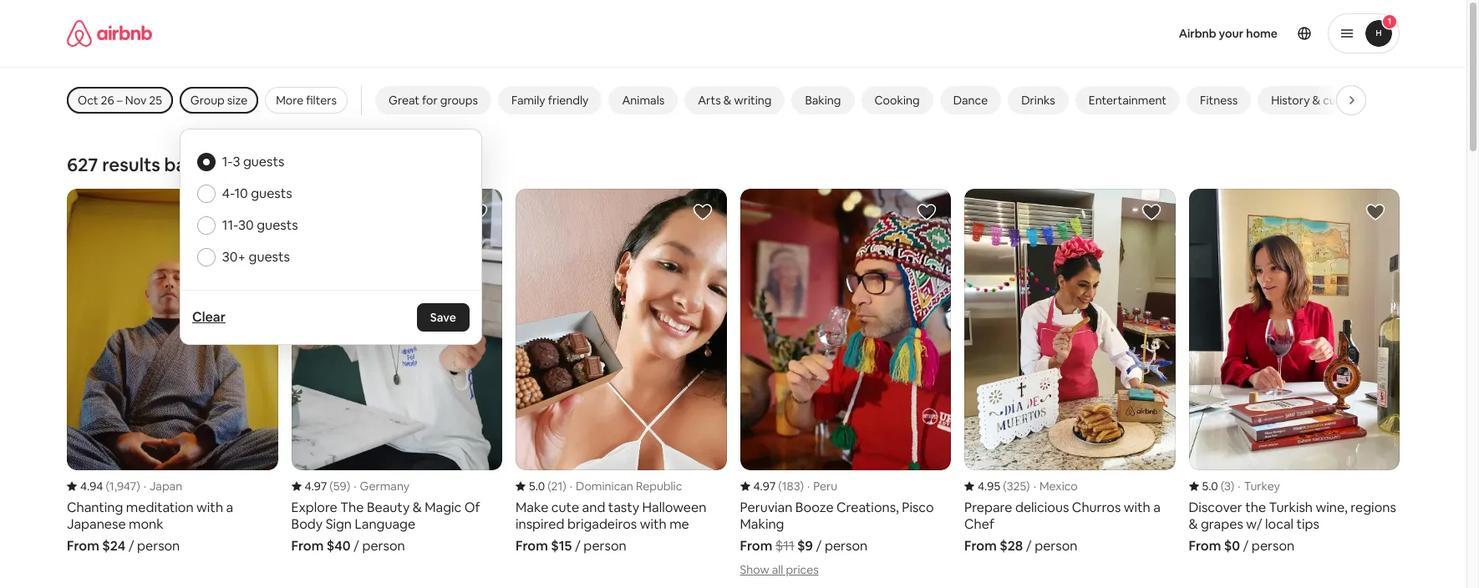 Task type: locate. For each thing, give the bounding box(es) containing it.
) for from $15
[[563, 479, 567, 494]]

· inside explore the beauty & magic of body sign language group
[[354, 479, 357, 494]]

0 horizontal spatial 5.0
[[529, 479, 545, 494]]

save this experience image inside make cute and tasty halloween inspired brigadeiros with me group
[[693, 202, 713, 222]]

1 horizontal spatial &
[[1313, 93, 1321, 108]]

( inside peruvian booze creations, pisco making group
[[779, 479, 782, 494]]

4.97 for from
[[754, 479, 776, 494]]

(
[[106, 479, 109, 494], [330, 479, 333, 494], [548, 479, 551, 494], [779, 479, 782, 494], [1003, 479, 1007, 494], [1221, 479, 1225, 494]]

save button
[[417, 303, 470, 332]]

5.0 left 21
[[529, 479, 545, 494]]

) for from $0
[[1231, 479, 1235, 494]]

person for from $0 / person
[[1252, 537, 1295, 555]]

6 person from the left
[[1252, 537, 1295, 555]]

fitness element
[[1201, 93, 1238, 108]]

3 ( from the left
[[548, 479, 551, 494]]

( inside explore the beauty & magic of body sign language group
[[330, 479, 333, 494]]

save this experience image inside peruvian booze creations, pisco making group
[[917, 202, 937, 222]]

1 save this experience image from the left
[[693, 202, 713, 222]]

( inside discover the turkish wine, regions & grapes w/ local tips 'group'
[[1221, 479, 1225, 494]]

5.0 for $0
[[1203, 479, 1219, 494]]

from
[[67, 537, 99, 555], [291, 537, 324, 555], [516, 537, 548, 555], [740, 537, 773, 555], [965, 537, 997, 555], [1189, 537, 1222, 555]]

writing
[[734, 93, 772, 108]]

) inside prepare delicious churros with a chef group
[[1027, 479, 1031, 494]]

airbnb your home
[[1179, 26, 1278, 41]]

1 horizontal spatial your
[[1219, 26, 1244, 41]]

) for from $28
[[1027, 479, 1031, 494]]

guests for 1-3 guests
[[243, 153, 285, 171]]

3 · from the left
[[570, 479, 573, 494]]

from for from $40 / person
[[291, 537, 324, 555]]

) left · turkey at the bottom right
[[1231, 479, 1235, 494]]

6 / from the left
[[1244, 537, 1249, 555]]

5 from from the left
[[965, 537, 997, 555]]

2 & from the left
[[1313, 93, 1321, 108]]

1 vertical spatial filters
[[290, 153, 340, 176]]

all
[[772, 562, 784, 577]]

6 ( from the left
[[1221, 479, 1225, 494]]

from for from $11 $9 / person show all prices
[[740, 537, 773, 555]]

· for from $40
[[354, 479, 357, 494]]

· for from $24
[[144, 479, 146, 494]]

0 horizontal spatial &
[[724, 93, 732, 108]]

4 / from the left
[[816, 537, 822, 555]]

guests for 11-30 guests
[[257, 217, 298, 234]]

person right $15
[[584, 537, 627, 555]]

/ for from $28
[[1027, 537, 1032, 555]]

1 / from the left
[[128, 537, 134, 555]]

animals element
[[622, 93, 665, 108]]

0 vertical spatial filters
[[306, 93, 337, 108]]

)
[[136, 479, 140, 494], [347, 479, 350, 494], [563, 479, 567, 494], [800, 479, 804, 494], [1027, 479, 1031, 494], [1231, 479, 1235, 494]]

/ inside explore the beauty & magic of body sign language group
[[354, 537, 359, 555]]

) inside explore the beauty & magic of body sign language group
[[347, 479, 350, 494]]

1
[[1388, 16, 1392, 27]]

/ inside 'group'
[[1244, 537, 1249, 555]]

your up 4-10 guests
[[247, 153, 286, 176]]

& inside history & culture button
[[1313, 93, 1321, 108]]

3 save this experience image from the left
[[1142, 202, 1162, 222]]

guests for 4-10 guests
[[251, 185, 292, 202]]

2 / from the left
[[354, 537, 359, 555]]

person inside from $11 $9 / person show all prices
[[825, 537, 868, 555]]

$0
[[1225, 537, 1241, 555]]

1 ( from the left
[[106, 479, 109, 494]]

for
[[422, 93, 438, 108]]

5.0 inside make cute and tasty halloween inspired brigadeiros with me group
[[529, 479, 545, 494]]

person right $0
[[1252, 537, 1295, 555]]

arts & writing button
[[685, 86, 785, 115]]

filters right 1-3 guests
[[290, 153, 340, 176]]

from left $0
[[1189, 537, 1222, 555]]

· peru
[[808, 479, 838, 494]]

from inside prepare delicious churros with a chef group
[[965, 537, 997, 555]]

history & culture
[[1272, 93, 1361, 108]]

/ right $15
[[575, 537, 581, 555]]

4 save this experience image from the left
[[1366, 202, 1386, 222]]

/ right $0
[[1244, 537, 1249, 555]]

3
[[233, 153, 240, 171], [1225, 479, 1231, 494]]

1 4.97 from the left
[[305, 479, 327, 494]]

drinks
[[1022, 93, 1056, 108]]

) left the · germany at left
[[347, 479, 350, 494]]

person for from $24 / person
[[137, 537, 180, 555]]

11-
[[222, 217, 238, 234]]

3 ) from the left
[[563, 479, 567, 494]]

4.97 left 59
[[305, 479, 327, 494]]

discover the turkish wine, regions & grapes w/ local tips group
[[1189, 189, 1400, 555]]

your left home
[[1219, 26, 1244, 41]]

dance button
[[940, 86, 1002, 115]]

person right $28
[[1035, 537, 1078, 555]]

1 save this experience image from the left
[[244, 202, 264, 222]]

) inside discover the turkish wine, regions & grapes w/ local tips 'group'
[[1231, 479, 1235, 494]]

( right 4.95
[[1003, 479, 1007, 494]]

from inside discover the turkish wine, regions & grapes w/ local tips 'group'
[[1189, 537, 1222, 555]]

) left · japan
[[136, 479, 140, 494]]

filters
[[306, 93, 337, 108], [290, 153, 340, 176]]

) inside make cute and tasty halloween inspired brigadeiros with me group
[[563, 479, 567, 494]]

1 horizontal spatial 4.97
[[754, 479, 776, 494]]

· japan
[[144, 479, 182, 494]]

· inside chanting meditation with a japanese monk group
[[144, 479, 146, 494]]

1 ) from the left
[[136, 479, 140, 494]]

0 horizontal spatial 3
[[233, 153, 240, 171]]

4.94 ( 1,947 )
[[80, 479, 140, 494]]

from left $15
[[516, 537, 548, 555]]

clear button
[[184, 301, 234, 334]]

) left dominican
[[563, 479, 567, 494]]

( inside chanting meditation with a japanese monk group
[[106, 479, 109, 494]]

germany
[[360, 479, 410, 494]]

& left culture
[[1313, 93, 1321, 108]]

· inside peruvian booze creations, pisco making group
[[808, 479, 810, 494]]

4 · from the left
[[808, 479, 810, 494]]

1 horizontal spatial save this experience image
[[917, 202, 937, 222]]

group size button
[[180, 87, 259, 114]]

4 from from the left
[[740, 537, 773, 555]]

your inside profile element
[[1219, 26, 1244, 41]]

627 results based on your filters
[[67, 153, 340, 176]]

guests
[[243, 153, 285, 171], [251, 185, 292, 202], [257, 217, 298, 234], [249, 248, 290, 266]]

from left $40
[[291, 537, 324, 555]]

2 4.97 from the left
[[754, 479, 776, 494]]

( inside make cute and tasty halloween inspired brigadeiros with me group
[[548, 479, 551, 494]]

2 ) from the left
[[347, 479, 350, 494]]

groups
[[440, 93, 478, 108]]

culture
[[1324, 93, 1361, 108]]

· right 21
[[570, 479, 573, 494]]

person right $24
[[137, 537, 180, 555]]

drinks button
[[1008, 86, 1069, 115]]

· right 5.0 ( 3 ) at the bottom right of the page
[[1238, 479, 1241, 494]]

·
[[144, 479, 146, 494], [354, 479, 357, 494], [570, 479, 573, 494], [808, 479, 810, 494], [1034, 479, 1037, 494], [1238, 479, 1241, 494]]

/
[[128, 537, 134, 555], [354, 537, 359, 555], [575, 537, 581, 555], [816, 537, 822, 555], [1027, 537, 1032, 555], [1244, 537, 1249, 555]]

/ right $24
[[128, 537, 134, 555]]

6 · from the left
[[1238, 479, 1241, 494]]

5 ( from the left
[[1003, 479, 1007, 494]]

· left japan
[[144, 479, 146, 494]]

1 horizontal spatial 3
[[1225, 479, 1231, 494]]

· for from $15
[[570, 479, 573, 494]]

3 from from the left
[[516, 537, 548, 555]]

/ for from $15
[[575, 537, 581, 555]]

turkey
[[1245, 479, 1281, 494]]

chanting meditation with a japanese monk group
[[67, 189, 278, 555]]

/ inside prepare delicious churros with a chef group
[[1027, 537, 1032, 555]]

1,947
[[109, 479, 136, 494]]

1 person from the left
[[137, 537, 180, 555]]

filters inside button
[[306, 93, 337, 108]]

5 person from the left
[[1035, 537, 1078, 555]]

&
[[724, 93, 732, 108], [1313, 93, 1321, 108]]

person inside prepare delicious churros with a chef group
[[1035, 537, 1078, 555]]

history & culture element
[[1272, 93, 1361, 108]]

) inside chanting meditation with a japanese monk group
[[136, 479, 140, 494]]

/ for from $24
[[128, 537, 134, 555]]

1 horizontal spatial 5.0
[[1203, 479, 1219, 494]]

( right 4.94
[[106, 479, 109, 494]]

2 save this experience image from the left
[[468, 202, 488, 222]]

1 & from the left
[[724, 93, 732, 108]]

5 / from the left
[[1027, 537, 1032, 555]]

5.0 ( 21 )
[[529, 479, 567, 494]]

guests down 11-30 guests
[[249, 248, 290, 266]]

fitness
[[1201, 93, 1238, 108]]

· inside make cute and tasty halloween inspired brigadeiros with me group
[[570, 479, 573, 494]]

from inside chanting meditation with a japanese monk group
[[67, 537, 99, 555]]

guests right 10
[[251, 185, 292, 202]]

person inside chanting meditation with a japanese monk group
[[137, 537, 180, 555]]

2 person from the left
[[362, 537, 405, 555]]

( left dominican
[[548, 479, 551, 494]]

rating 5.0 out of 5; 21 reviews image
[[516, 479, 567, 494]]

/ inside chanting meditation with a japanese monk group
[[128, 537, 134, 555]]

4 ( from the left
[[779, 479, 782, 494]]

4.95 ( 325 )
[[978, 479, 1031, 494]]

clear
[[192, 308, 226, 326]]

guests right 30
[[257, 217, 298, 234]]

from inside from $11 $9 / person show all prices
[[740, 537, 773, 555]]

2 ( from the left
[[330, 479, 333, 494]]

2 from from the left
[[291, 537, 324, 555]]

0 horizontal spatial 4.97
[[305, 479, 327, 494]]

0 horizontal spatial save this experience image
[[693, 202, 713, 222]]

rating 4.95 out of 5; 325 reviews image
[[965, 479, 1031, 494]]

person inside explore the beauty & magic of body sign language group
[[362, 537, 405, 555]]

profile element
[[879, 0, 1400, 67]]

japan
[[150, 479, 182, 494]]

30+
[[222, 248, 246, 266]]

3 person from the left
[[584, 537, 627, 555]]

1 vertical spatial your
[[247, 153, 286, 176]]

save
[[430, 310, 456, 325]]

& inside 'arts & writing' button
[[724, 93, 732, 108]]

from left $28
[[965, 537, 997, 555]]

person
[[137, 537, 180, 555], [362, 537, 405, 555], [584, 537, 627, 555], [825, 537, 868, 555], [1035, 537, 1078, 555], [1252, 537, 1295, 555]]

10
[[234, 185, 248, 202]]

30+ guests radio
[[197, 248, 216, 267]]

· inside prepare delicious churros with a chef group
[[1034, 479, 1037, 494]]

627
[[67, 153, 98, 176]]

person for from $28 / person
[[1035, 537, 1078, 555]]

save this experience image
[[693, 202, 713, 222], [917, 202, 937, 222]]

6 ) from the left
[[1231, 479, 1235, 494]]

( for from $28
[[1003, 479, 1007, 494]]

$15
[[551, 537, 572, 555]]

from up show
[[740, 537, 773, 555]]

5.0
[[529, 479, 545, 494], [1203, 479, 1219, 494]]

save this experience image
[[244, 202, 264, 222], [468, 202, 488, 222], [1142, 202, 1162, 222], [1366, 202, 1386, 222]]

4.97 left 183
[[754, 479, 776, 494]]

( for from $40
[[330, 479, 333, 494]]

4 person from the left
[[825, 537, 868, 555]]

3 / from the left
[[575, 537, 581, 555]]

) left · peru
[[800, 479, 804, 494]]

0 vertical spatial 3
[[233, 153, 240, 171]]

peruvian booze creations, pisco making group
[[740, 189, 951, 578]]

1 vertical spatial 3
[[1225, 479, 1231, 494]]

4.97 inside explore the beauty & magic of body sign language group
[[305, 479, 327, 494]]

/ right $40
[[354, 537, 359, 555]]

3 right 1-3 guests option
[[233, 153, 240, 171]]

1 5.0 from the left
[[529, 479, 545, 494]]

/ right $28
[[1027, 537, 1032, 555]]

dance
[[954, 93, 988, 108]]

person right $9
[[825, 537, 868, 555]]

5.0 left · turkey at the bottom right
[[1203, 479, 1219, 494]]

4.94
[[80, 479, 103, 494]]

0 vertical spatial your
[[1219, 26, 1244, 41]]

size
[[227, 93, 248, 108]]

from inside make cute and tasty halloween inspired brigadeiros with me group
[[516, 537, 548, 555]]

· inside discover the turkish wine, regions & grapes w/ local tips 'group'
[[1238, 479, 1241, 494]]

filters right the more
[[306, 93, 337, 108]]

11-30 guests radio
[[197, 217, 216, 235]]

/ inside make cute and tasty halloween inspired brigadeiros with me group
[[575, 537, 581, 555]]

1 from from the left
[[67, 537, 99, 555]]

) left · mexico
[[1027, 479, 1031, 494]]

( left the · germany at left
[[330, 479, 333, 494]]

from $28 / person
[[965, 537, 1078, 555]]

6 from from the left
[[1189, 537, 1222, 555]]

325
[[1007, 479, 1027, 494]]

2 5.0 from the left
[[1203, 479, 1219, 494]]

person right $40
[[362, 537, 405, 555]]

& right arts
[[724, 93, 732, 108]]

cooking
[[875, 93, 920, 108]]

group size
[[190, 93, 248, 108]]

/ inside from $11 $9 / person show all prices
[[816, 537, 822, 555]]

1 · from the left
[[144, 479, 146, 494]]

& for history
[[1313, 93, 1321, 108]]

) inside peruvian booze creations, pisco making group
[[800, 479, 804, 494]]

( left · turkey at the bottom right
[[1221, 479, 1225, 494]]

· right 59
[[354, 479, 357, 494]]

friendly
[[548, 93, 589, 108]]

3 left · turkey at the bottom right
[[1225, 479, 1231, 494]]

from left $24
[[67, 537, 99, 555]]

2 · from the left
[[354, 479, 357, 494]]

5 · from the left
[[1034, 479, 1037, 494]]

from $11 $9 / person show all prices
[[740, 537, 868, 577]]

person for from $40 / person
[[362, 537, 405, 555]]

$11
[[776, 537, 795, 555]]

4 ) from the left
[[800, 479, 804, 494]]

guests up 4-10 guests
[[243, 153, 285, 171]]

person inside discover the turkish wine, regions & grapes w/ local tips 'group'
[[1252, 537, 1295, 555]]

home
[[1247, 26, 1278, 41]]

cooking button
[[862, 86, 934, 115]]

21
[[551, 479, 563, 494]]

person inside make cute and tasty halloween inspired brigadeiros with me group
[[584, 537, 627, 555]]

/ right $9
[[816, 537, 822, 555]]

5.0 inside discover the turkish wine, regions & grapes w/ local tips 'group'
[[1203, 479, 1219, 494]]

) for from
[[800, 479, 804, 494]]

· left the "peru"
[[808, 479, 810, 494]]

4.97 inside peruvian booze creations, pisco making group
[[754, 479, 776, 494]]

4.97
[[305, 479, 327, 494], [754, 479, 776, 494]]

from inside explore the beauty & magic of body sign language group
[[291, 537, 324, 555]]

( left · peru
[[779, 479, 782, 494]]

save this experience image for from $15
[[693, 202, 713, 222]]

5 ) from the left
[[1027, 479, 1031, 494]]

rating 5.0 out of 5; 3 reviews image
[[1189, 479, 1235, 494]]

2 save this experience image from the left
[[917, 202, 937, 222]]

from $40 / person
[[291, 537, 405, 555]]

( inside prepare delicious churros with a chef group
[[1003, 479, 1007, 494]]

show all prices button
[[740, 562, 819, 577]]

5.0 for $15
[[529, 479, 545, 494]]

· right 325
[[1034, 479, 1037, 494]]



Task type: vqa. For each thing, say whether or not it's contained in the screenshot.


Task type: describe. For each thing, give the bounding box(es) containing it.
from for from $28 / person
[[965, 537, 997, 555]]

save this experience image for from $40 / person
[[468, 202, 488, 222]]

great for groups element
[[389, 93, 478, 108]]

animals button
[[609, 86, 678, 115]]

prepare delicious churros with a chef group
[[965, 189, 1176, 555]]

make cute and tasty halloween inspired brigadeiros with me group
[[516, 189, 727, 555]]

save this experience image for from
[[917, 202, 937, 222]]

results
[[102, 153, 160, 176]]

dance element
[[954, 93, 988, 108]]

$24
[[102, 537, 126, 555]]

family friendly
[[512, 93, 589, 108]]

person for from $15 / person
[[584, 537, 627, 555]]

animals
[[622, 93, 665, 108]]

4-10 guests radio
[[197, 185, 216, 203]]

history & culture button
[[1258, 86, 1375, 115]]

( for from
[[779, 479, 782, 494]]

$9
[[798, 537, 814, 555]]

4-10 guests
[[222, 185, 292, 202]]

arts & writing
[[698, 93, 772, 108]]

1-3 guests radio
[[197, 153, 216, 171]]

save this experience image for from $28 / person
[[1142, 202, 1162, 222]]

entertainment button
[[1076, 86, 1180, 115]]

1 button
[[1328, 13, 1400, 54]]

4.97 ( 59 )
[[305, 479, 350, 494]]

) for from $40
[[347, 479, 350, 494]]

$28
[[1000, 537, 1024, 555]]

4.95
[[978, 479, 1001, 494]]

· for from $0
[[1238, 479, 1241, 494]]

/ for from $40
[[354, 537, 359, 555]]

1-3 guests
[[222, 153, 285, 171]]

3 inside discover the turkish wine, regions & grapes w/ local tips 'group'
[[1225, 479, 1231, 494]]

5.0 ( 3 )
[[1203, 479, 1235, 494]]

airbnb
[[1179, 26, 1217, 41]]

entertainment element
[[1089, 93, 1167, 108]]

& for arts
[[724, 93, 732, 108]]

( for from $0
[[1221, 479, 1225, 494]]

1-
[[222, 153, 233, 171]]

rating 4.94 out of 5; 1,947 reviews image
[[67, 479, 140, 494]]

· turkey
[[1238, 479, 1281, 494]]

more filters button
[[265, 87, 348, 114]]

explore the beauty & magic of body sign language group
[[291, 189, 502, 555]]

from for from $15 / person
[[516, 537, 548, 555]]

( for from $15
[[548, 479, 551, 494]]

183
[[782, 479, 800, 494]]

family
[[512, 93, 546, 108]]

from for from $24 / person
[[67, 537, 99, 555]]

cooking element
[[875, 93, 920, 108]]

59
[[333, 479, 347, 494]]

history
[[1272, 93, 1310, 108]]

arts
[[698, 93, 721, 108]]

4-
[[222, 185, 234, 202]]

rating 4.97 out of 5; 59 reviews image
[[291, 479, 350, 494]]

airbnb your home link
[[1169, 16, 1288, 51]]

4.97 for from $40
[[305, 479, 327, 494]]

$40
[[327, 537, 351, 555]]

fitness button
[[1187, 86, 1252, 115]]

11-30 guests
[[222, 217, 298, 234]]

prices
[[786, 562, 819, 577]]

baking button
[[792, 86, 855, 115]]

drinks element
[[1022, 93, 1056, 108]]

baking
[[805, 93, 841, 108]]

great
[[389, 93, 420, 108]]

on
[[221, 153, 243, 176]]

/ for from $0
[[1244, 537, 1249, 555]]

great for groups
[[389, 93, 478, 108]]

mexico
[[1040, 479, 1078, 494]]

· germany
[[354, 479, 410, 494]]

arts & writing element
[[698, 93, 772, 108]]

republic
[[636, 479, 682, 494]]

· dominican republic
[[570, 479, 682, 494]]

) for from $24
[[136, 479, 140, 494]]

family friendly button
[[498, 86, 602, 115]]

4.97 ( 183 )
[[754, 479, 804, 494]]

( for from $24
[[106, 479, 109, 494]]

from for from $0 / person
[[1189, 537, 1222, 555]]

dominican
[[576, 479, 634, 494]]

more filters
[[276, 93, 337, 108]]

based
[[164, 153, 217, 176]]

· for from
[[808, 479, 810, 494]]

0 horizontal spatial your
[[247, 153, 286, 176]]

save this experience image for from $0 / person
[[1366, 202, 1386, 222]]

from $0 / person
[[1189, 537, 1295, 555]]

entertainment
[[1089, 93, 1167, 108]]

show
[[740, 562, 770, 577]]

from $24 / person
[[67, 537, 180, 555]]

· for from $28
[[1034, 479, 1037, 494]]

more
[[276, 93, 304, 108]]

save this experience image for from $24 / person
[[244, 202, 264, 222]]

30
[[238, 217, 254, 234]]

30+ guests
[[222, 248, 290, 266]]

· mexico
[[1034, 479, 1078, 494]]

from $15 / person
[[516, 537, 627, 555]]

great for groups button
[[375, 86, 492, 115]]

group
[[190, 93, 225, 108]]

family friendly element
[[512, 93, 589, 108]]

rating 4.97 out of 5; 183 reviews image
[[740, 479, 804, 494]]

baking element
[[805, 93, 841, 108]]

peru
[[814, 479, 838, 494]]



